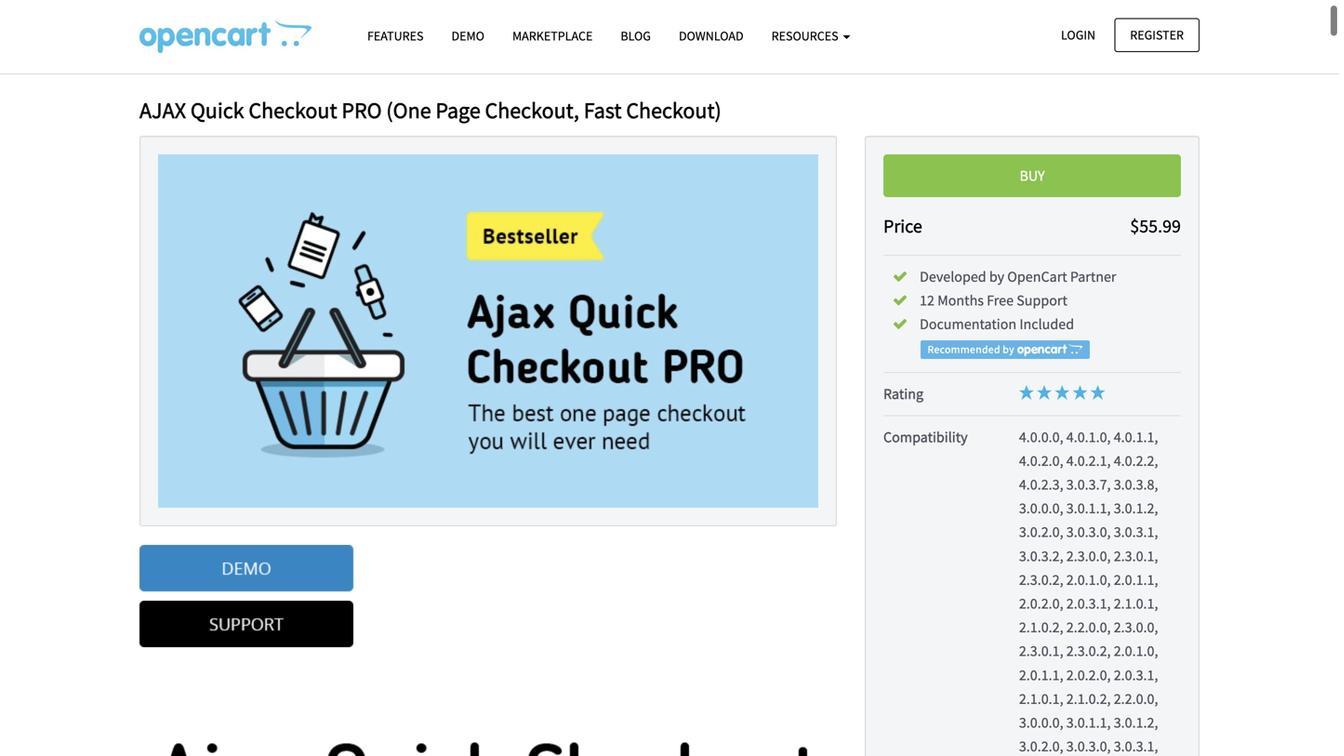 Task type: locate. For each thing, give the bounding box(es) containing it.
2.0.1.1,
[[1114, 571, 1158, 589], [1019, 666, 1064, 684]]

0 horizontal spatial 2.2.0.0,
[[1067, 618, 1111, 637]]

0 horizontal spatial page
[[392, 20, 422, 39]]

0 vertical spatial 3.0.2.0,
[[1019, 523, 1064, 542]]

2.2.0.0,
[[1067, 618, 1111, 637], [1114, 690, 1158, 708]]

0 vertical spatial checkout)
[[519, 20, 583, 39]]

0 vertical spatial 3.0.0.0,
[[1019, 499, 1064, 518]]

ajax down home link
[[140, 96, 186, 124]]

1 horizontal spatial 2.0.2.0,
[[1067, 666, 1111, 684]]

1 star light image from the left
[[1019, 385, 1034, 400]]

pro left features
[[329, 20, 356, 39]]

2.1.0.2,
[[1019, 618, 1064, 637], [1067, 690, 1111, 708]]

0 vertical spatial 2.0.1.1,
[[1114, 571, 1158, 589]]

home
[[140, 20, 177, 39]]

3.0.2.0,
[[1019, 523, 1064, 542], [1019, 737, 1064, 756]]

page
[[392, 20, 422, 39], [436, 96, 481, 124]]

1 horizontal spatial 2.0.1.1,
[[1114, 571, 1158, 589]]

(one
[[359, 20, 389, 39], [386, 96, 431, 124]]

page left demo
[[392, 20, 422, 39]]

checkout,
[[425, 20, 488, 39], [485, 96, 579, 124]]

3.0.0.0,
[[1019, 499, 1064, 518], [1019, 713, 1064, 732]]

0 horizontal spatial 2.3.0.2,
[[1019, 571, 1064, 589]]

0 horizontal spatial 2.1.0.2,
[[1019, 618, 1064, 637]]

buy button
[[884, 154, 1181, 197]]

0 horizontal spatial checkout)
[[519, 20, 583, 39]]

1 vertical spatial fast
[[584, 96, 622, 124]]

blog link
[[607, 20, 665, 52]]

0 vertical spatial 3.0.1.2,
[[1114, 499, 1158, 518]]

quick down opencart - ajax quick checkout pro (one page checkout, fast checkout) image
[[191, 96, 244, 124]]

1 vertical spatial 3.0.0.0,
[[1019, 713, 1064, 732]]

rating
[[884, 384, 924, 403]]

0 vertical spatial 2.1.0.1,
[[1114, 594, 1158, 613]]

ajax quick checkout pro (one page checkout, fast checkout)
[[194, 20, 583, 39], [140, 96, 722, 124]]

ajax quick checkout pro (one page checkout, fast checkout) link
[[194, 20, 583, 39]]

0 vertical spatial (one
[[359, 20, 389, 39]]

fast down blog link
[[584, 96, 622, 124]]

quick
[[228, 20, 264, 39], [191, 96, 244, 124]]

pro
[[329, 20, 356, 39], [342, 96, 382, 124]]

3.0.3.1,
[[1114, 523, 1158, 542]]

opencart
[[1008, 267, 1067, 286]]

1 vertical spatial 2.3.0.2,
[[1067, 642, 1111, 661]]

fast right demo
[[491, 20, 516, 39]]

3.0.1.2,
[[1114, 499, 1158, 518], [1114, 713, 1158, 732]]

pro down features link
[[342, 96, 382, 124]]

1 horizontal spatial 2.1.0.2,
[[1067, 690, 1111, 708]]

checkout) down download link
[[626, 96, 722, 124]]

home link
[[140, 20, 177, 39]]

resources
[[772, 27, 841, 44]]

1 vertical spatial 3.0.1.2,
[[1114, 713, 1158, 732]]

star light image
[[1019, 385, 1034, 400], [1037, 385, 1052, 400], [1055, 385, 1070, 400], [1091, 385, 1106, 400]]

0 horizontal spatial fast
[[491, 20, 516, 39]]

fast
[[491, 20, 516, 39], [584, 96, 622, 124]]

0 vertical spatial 3.0.1.1,
[[1067, 499, 1111, 518]]

1 vertical spatial pro
[[342, 96, 382, 124]]

1 vertical spatial 2.2.0.0,
[[1114, 690, 1158, 708]]

developed by opencart partner 12 months free support documentation included
[[920, 267, 1117, 333]]

4.0.0.0, 4.0.1.0, 4.0.1.1, 4.0.2.0, 4.0.2.1, 4.0.2.2, 4.0.2.3, 3.0.3.7, 3.0.3.8, 3.0.0.0, 3.0.1.1, 3.0.1.2, 3.0.2.0, 3.0.3.0, 3.0.3.1, 3.0.3.2, 2.3.0.0, 2.3.0.1, 2.3.0.2, 2.0.1.0, 2.0.1.1, 2.0.2.0, 2.0.3.1, 2.1.0.1, 2.1.0.2, 2.2.0.0, 2.3.0.0, 2.3.0.1, 2.3.0.2, 2.0.1.0, 2.0.1.1, 2.0.2.0, 2.0.3.1, 2.1.0.1, 2.1.0.2, 2.2.0.0, 3.0.0.0, 3.0.1.1, 3.0.1.2, 3.0.2.0, 3.0.
[[1019, 428, 1158, 756]]

2.3.0.2,
[[1019, 571, 1064, 589], [1067, 642, 1111, 661]]

0 horizontal spatial 2.0.1.0,
[[1067, 571, 1111, 589]]

2.1.0.1,
[[1114, 594, 1158, 613], [1019, 690, 1064, 708]]

1 horizontal spatial 2.3.0.1,
[[1114, 547, 1158, 565]]

price
[[884, 214, 922, 238]]

4.0.2.2,
[[1114, 452, 1158, 470]]

checkout, down marketplace 'link'
[[485, 96, 579, 124]]

0 vertical spatial 2.1.0.2,
[[1019, 618, 1064, 637]]

0 vertical spatial checkout,
[[425, 20, 488, 39]]

checkout) right demo
[[519, 20, 583, 39]]

1 vertical spatial 2.3.0.1,
[[1019, 642, 1064, 661]]

1 vertical spatial 2.0.1.0,
[[1114, 642, 1158, 661]]

2.0.1.0,
[[1067, 571, 1111, 589], [1114, 642, 1158, 661]]

0 horizontal spatial 2.3.0.1,
[[1019, 642, 1064, 661]]

0 vertical spatial fast
[[491, 20, 516, 39]]

included
[[1020, 315, 1074, 333]]

1 vertical spatial 3.0.1.1,
[[1067, 713, 1111, 732]]

checkout)
[[519, 20, 583, 39], [626, 96, 722, 124]]

0 vertical spatial page
[[392, 20, 422, 39]]

1 3.0.0.0, from the top
[[1019, 499, 1064, 518]]

checkout, right features
[[425, 20, 488, 39]]

2 3.0.0.0, from the top
[[1019, 713, 1064, 732]]

ajax right home link
[[194, 20, 226, 39]]

1 horizontal spatial 2.0.3.1,
[[1114, 666, 1158, 684]]

1 vertical spatial page
[[436, 96, 481, 124]]

page down demo link
[[436, 96, 481, 124]]

3.0.3.0,
[[1067, 523, 1111, 542]]

2.0.2.0,
[[1019, 594, 1064, 613], [1067, 666, 1111, 684]]

2 star light image from the left
[[1037, 385, 1052, 400]]

1 horizontal spatial checkout)
[[626, 96, 722, 124]]

download
[[679, 27, 744, 44]]

1 vertical spatial quick
[[191, 96, 244, 124]]

3.0.1.1,
[[1067, 499, 1111, 518], [1067, 713, 1111, 732]]

2.3.0.0,
[[1067, 547, 1111, 565], [1114, 618, 1158, 637]]

0 vertical spatial 2.0.3.1,
[[1067, 594, 1111, 613]]

1 horizontal spatial ajax
[[194, 20, 226, 39]]

0 vertical spatial 2.0.2.0,
[[1019, 594, 1064, 613]]

by
[[989, 267, 1005, 286]]

4.0.2.3,
[[1019, 475, 1064, 494]]

0 horizontal spatial 2.0.1.1,
[[1019, 666, 1064, 684]]

0 vertical spatial ajax
[[194, 20, 226, 39]]

1 vertical spatial checkout
[[249, 96, 337, 124]]

checkout
[[267, 20, 326, 39], [249, 96, 337, 124]]

4.0.2.0,
[[1019, 452, 1064, 470]]

1 vertical spatial ajax
[[140, 96, 186, 124]]

2.0.3.1,
[[1067, 594, 1111, 613], [1114, 666, 1158, 684]]

2.3.0.1,
[[1114, 547, 1158, 565], [1019, 642, 1064, 661]]

0 horizontal spatial 2.1.0.1,
[[1019, 690, 1064, 708]]

4 star light image from the left
[[1091, 385, 1106, 400]]

0 horizontal spatial 2.0.2.0,
[[1019, 594, 1064, 613]]

ajax quick checkout pro (one page checkout, fast checkout) image
[[158, 154, 818, 508]]

1 3.0.1.2, from the top
[[1114, 499, 1158, 518]]

1 vertical spatial 2.0.1.1,
[[1019, 666, 1064, 684]]

1 vertical spatial 2.0.2.0,
[[1067, 666, 1111, 684]]

1 horizontal spatial 2.3.0.0,
[[1114, 618, 1158, 637]]

0 vertical spatial 2.0.1.0,
[[1067, 571, 1111, 589]]

ajax
[[194, 20, 226, 39], [140, 96, 186, 124]]

0 horizontal spatial 2.3.0.0,
[[1067, 547, 1111, 565]]

3.0.3.2,
[[1019, 547, 1064, 565]]

download link
[[665, 20, 758, 52]]

1 vertical spatial 3.0.2.0,
[[1019, 737, 1064, 756]]

demo link
[[438, 20, 498, 52]]

2 3.0.1.2, from the top
[[1114, 713, 1158, 732]]

quick right home link
[[228, 20, 264, 39]]

0 vertical spatial ajax quick checkout pro (one page checkout, fast checkout)
[[194, 20, 583, 39]]

features
[[367, 27, 424, 44]]



Task type: vqa. For each thing, say whether or not it's contained in the screenshot.
Community
no



Task type: describe. For each thing, give the bounding box(es) containing it.
0 vertical spatial 2.3.0.2,
[[1019, 571, 1064, 589]]

0 vertical spatial 2.3.0.0,
[[1067, 547, 1111, 565]]

resources link
[[758, 20, 864, 52]]

3.0.3.8,
[[1114, 475, 1158, 494]]

demo
[[452, 27, 485, 44]]

documentation
[[920, 315, 1017, 333]]

4.0.2.1,
[[1067, 452, 1111, 470]]

4.0.1.0,
[[1067, 428, 1111, 446]]

0 horizontal spatial ajax
[[140, 96, 186, 124]]

1 vertical spatial 2.0.3.1,
[[1114, 666, 1158, 684]]

login link
[[1045, 18, 1112, 52]]

1 horizontal spatial fast
[[584, 96, 622, 124]]

3.0.3.7,
[[1067, 475, 1111, 494]]

3 star light image from the left
[[1055, 385, 1070, 400]]

1 vertical spatial checkout,
[[485, 96, 579, 124]]

1 horizontal spatial 2.2.0.0,
[[1114, 690, 1158, 708]]

opencart - ajax quick checkout pro (one page checkout, fast checkout) image
[[140, 20, 312, 53]]

0 vertical spatial pro
[[329, 20, 356, 39]]

0 vertical spatial 2.3.0.1,
[[1114, 547, 1158, 565]]

developed
[[920, 267, 986, 286]]

1 horizontal spatial 2.0.1.0,
[[1114, 642, 1158, 661]]

1 vertical spatial 2.1.0.2,
[[1067, 690, 1111, 708]]

1 vertical spatial checkout)
[[626, 96, 722, 124]]

1 3.0.2.0, from the top
[[1019, 523, 1064, 542]]

4.0.1.1,
[[1114, 428, 1158, 446]]

buy
[[1020, 166, 1045, 185]]

features link
[[353, 20, 438, 52]]

search image
[[1171, 23, 1183, 36]]

1 vertical spatial (one
[[386, 96, 431, 124]]

free
[[987, 291, 1014, 310]]

1 vertical spatial 2.1.0.1,
[[1019, 690, 1064, 708]]

1 3.0.1.1, from the top
[[1067, 499, 1111, 518]]

months
[[938, 291, 984, 310]]

1 vertical spatial 2.3.0.0,
[[1114, 618, 1158, 637]]

marketplace link
[[498, 20, 607, 52]]

1 horizontal spatial 2.1.0.1,
[[1114, 594, 1158, 613]]

0 vertical spatial quick
[[228, 20, 264, 39]]

4.0.0.0,
[[1019, 428, 1064, 446]]

0 vertical spatial 2.2.0.0,
[[1067, 618, 1111, 637]]

1 vertical spatial ajax quick checkout pro (one page checkout, fast checkout)
[[140, 96, 722, 124]]

0 horizontal spatial 2.0.3.1,
[[1067, 594, 1111, 613]]

marketplace
[[512, 27, 593, 44]]

12
[[920, 291, 935, 310]]

2 3.0.2.0, from the top
[[1019, 737, 1064, 756]]

compatibility
[[884, 428, 968, 446]]

register link
[[1114, 18, 1200, 52]]

1 horizontal spatial page
[[436, 96, 481, 124]]

0 vertical spatial checkout
[[267, 20, 326, 39]]

login
[[1061, 27, 1096, 43]]

star light image
[[1073, 385, 1088, 400]]

1 horizontal spatial 2.3.0.2,
[[1067, 642, 1111, 661]]

register
[[1130, 27, 1184, 43]]

$55.99
[[1130, 214, 1181, 238]]

2 3.0.1.1, from the top
[[1067, 713, 1111, 732]]

support
[[1017, 291, 1068, 310]]

partner
[[1070, 267, 1117, 286]]

blog
[[621, 27, 651, 44]]



